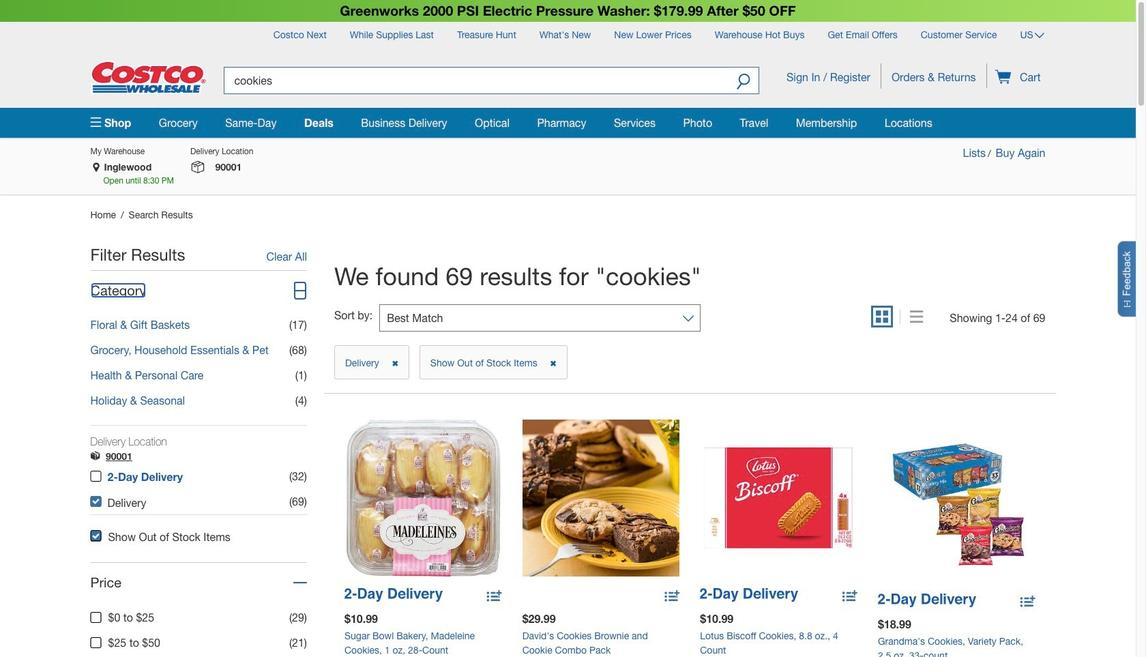 Task type: locate. For each thing, give the bounding box(es) containing it.
2-day delivery image for lotus biscoff cookies, 8.8 oz., 4 count image
[[700, 588, 798, 602]]

add to list  sugar bowl bakery, madeleine cookies, 1 oz, 28-count image
[[487, 588, 502, 606]]

grid view image
[[876, 311, 888, 325]]

1 horizontal spatial 2-day delivery image
[[700, 588, 798, 602]]

costco delivery location image
[[90, 451, 100, 463]]

0 horizontal spatial 2-day delivery image
[[345, 588, 443, 602]]

2-day delivery image for sugar bowl bakery, madeleine cookies, 1 oz, 28-count image
[[345, 588, 443, 602]]

sugar bowl bakery, madeleine cookies, 1 oz, 28-count image
[[345, 419, 502, 577]]

add to list  lotus biscoff cookies, 8.8 oz., 4 count image
[[843, 588, 858, 606]]

search image
[[737, 73, 751, 92]]

costco us homepage image
[[90, 60, 206, 94]]

main element
[[90, 107, 1046, 138]]

lotus biscoff cookies, 8.8 oz., 4 count image
[[700, 419, 858, 577]]

david's cookies brownie and cookie combo pack image
[[522, 419, 680, 577]]

add to list image
[[1020, 593, 1035, 606]]

2 horizontal spatial 2-day delivery image
[[878, 594, 976, 607]]

2-day delivery image
[[345, 588, 443, 602], [700, 588, 798, 602], [878, 594, 976, 607]]

Search text field
[[223, 67, 729, 94], [223, 67, 729, 94]]



Task type: describe. For each thing, give the bounding box(es) containing it.
list view image
[[910, 311, 923, 325]]

grandma's cookies, variety pack, 2.5 oz, 33-count image
[[878, 425, 1035, 582]]

add to list  david's cookies brownie and cookie combo pack image
[[665, 588, 680, 606]]



Task type: vqa. For each thing, say whether or not it's contained in the screenshot.
Grandma's Cookies, Variety Pack, 2.5 oz, 33-count image
yes



